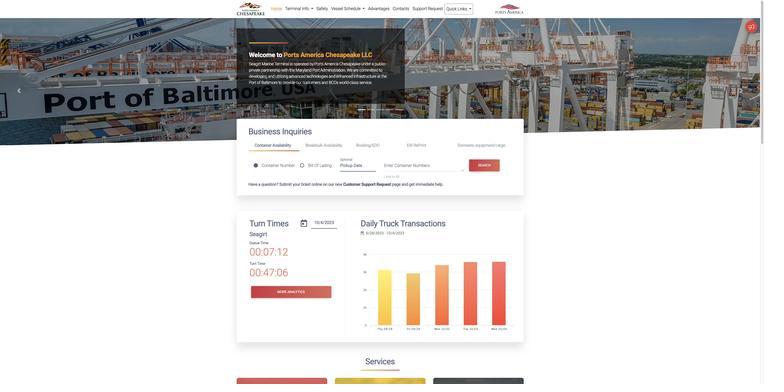 Task type: vqa. For each thing, say whether or not it's contained in the screenshot.
Holiday in the right of the page
no



Task type: describe. For each thing, give the bounding box(es) containing it.
limit
[[384, 175, 391, 179]]

0 horizontal spatial america
[[301, 51, 324, 59]]

have a question? submit your ticket online on our new customer support request page and get immediate help.
[[248, 182, 444, 187]]

baltimore
[[261, 80, 278, 85]]

10/4/2023
[[387, 231, 404, 236]]

00:47:06
[[250, 267, 288, 279]]

developing
[[249, 74, 267, 79]]

queue time 00:07:12
[[250, 241, 288, 258]]

safety
[[317, 6, 328, 11]]

0 horizontal spatial a
[[258, 182, 260, 187]]

to up the with
[[277, 51, 282, 59]]

domestic
[[458, 143, 474, 148]]

provide
[[283, 80, 295, 85]]

public-
[[375, 62, 386, 66]]

administration.
[[320, 68, 346, 73]]

turn time 00:47:06
[[250, 262, 288, 279]]

by
[[310, 62, 314, 66]]

turn times
[[250, 219, 289, 229]]

home link
[[269, 4, 284, 14]]

contacts link
[[391, 4, 411, 14]]

container up 50
[[395, 163, 412, 168]]

reprint
[[414, 143, 426, 148]]

seagirt for seagirt
[[250, 231, 267, 238]]

availability for container availability
[[273, 143, 291, 148]]

support request
[[413, 6, 443, 11]]

breakbulk
[[305, 143, 323, 148]]

world-
[[339, 80, 350, 85]]

truck
[[379, 219, 399, 229]]

enhanced
[[336, 74, 353, 79]]

to down public-
[[379, 68, 382, 73]]

booking/edo link
[[350, 141, 401, 150]]

container for container number
[[262, 163, 279, 168]]

0 horizontal spatial the
[[289, 68, 295, 73]]

50
[[396, 175, 399, 179]]

get
[[409, 182, 415, 187]]

page
[[392, 182, 401, 187]]

quick
[[447, 6, 457, 11]]

breakbulk availability link
[[299, 141, 350, 150]]

customer
[[343, 182, 361, 187]]

9/28/2023
[[366, 231, 384, 236]]

daily
[[361, 219, 378, 229]]

and down administration.
[[329, 74, 335, 79]]

your
[[293, 182, 300, 187]]

eir
[[407, 143, 413, 148]]

0 vertical spatial ports
[[284, 51, 299, 59]]

inquiries
[[282, 127, 312, 137]]

terminal info link
[[284, 4, 315, 14]]

request inside main content
[[377, 182, 391, 187]]

support inside main content
[[361, 182, 376, 187]]

operated
[[294, 62, 309, 66]]

eir reprint link
[[401, 141, 452, 150]]

0 vertical spatial port
[[312, 68, 320, 73]]

llc
[[362, 51, 372, 59]]

ports america chesapeake image
[[0, 18, 760, 348]]

vessel schedule link
[[330, 4, 367, 14]]

quick links
[[447, 6, 468, 11]]

to left 50
[[392, 175, 395, 179]]

home
[[271, 6, 282, 11]]

turn for turn times
[[250, 219, 265, 229]]

with
[[281, 68, 289, 73]]

number
[[280, 163, 295, 168]]

calendar week image
[[361, 232, 364, 235]]

contacts
[[393, 6, 409, 11]]

schedule
[[344, 6, 361, 11]]

on
[[323, 182, 327, 187]]

quick links link
[[445, 4, 473, 14]]

customer support request link
[[343, 182, 391, 187]]

safety link
[[315, 4, 330, 14]]

vessel schedule
[[331, 6, 362, 11]]

services
[[365, 357, 395, 367]]

vessel
[[331, 6, 343, 11]]

container number
[[262, 163, 295, 168]]

under
[[361, 62, 371, 66]]

and inside main content
[[402, 182, 408, 187]]

of
[[257, 80, 260, 85]]

support request link
[[411, 4, 445, 14]]

chesapeake inside seagirt marine terminal is operated by ports america chesapeake under a public- private partnership with the maryland port administration.                         we are committed to developing and utilizing advanced technologies and enhanced infrastructure at the port of baltimore to provide                         our customers and bcos world-class service.
[[339, 62, 360, 66]]

more analytics
[[277, 290, 305, 294]]

times
[[267, 219, 289, 229]]

more analytics link
[[251, 286, 331, 298]]

are
[[353, 68, 359, 73]]

domestic equipment/cargo
[[458, 143, 506, 148]]

advantages
[[368, 6, 390, 11]]

0 horizontal spatial port
[[249, 80, 256, 85]]

container for container availability
[[255, 143, 272, 148]]

private
[[249, 68, 260, 73]]

is
[[290, 62, 293, 66]]

bill of lading
[[308, 163, 332, 168]]

enter container numbers
[[384, 163, 430, 168]]

equipment/cargo
[[475, 143, 506, 148]]



Task type: locate. For each thing, give the bounding box(es) containing it.
calendar day image
[[301, 220, 307, 227]]

1 vertical spatial request
[[377, 182, 391, 187]]

immediate
[[416, 182, 434, 187]]

our
[[296, 80, 302, 85], [328, 182, 334, 187]]

committed
[[359, 68, 378, 73]]

lading
[[320, 163, 332, 168]]

terminal up the with
[[274, 62, 289, 66]]

1 horizontal spatial request
[[428, 6, 443, 11]]

customers
[[302, 80, 321, 85]]

1 horizontal spatial ports
[[314, 62, 324, 66]]

port up 'technologies'
[[312, 68, 320, 73]]

0 vertical spatial america
[[301, 51, 324, 59]]

time up the 00:47:06
[[257, 262, 265, 266]]

2 availability from the left
[[324, 143, 342, 148]]

1 vertical spatial a
[[258, 182, 260, 187]]

time inside turn time 00:47:06
[[257, 262, 265, 266]]

1 horizontal spatial america
[[324, 62, 339, 66]]

1 turn from the top
[[250, 219, 265, 229]]

availability right breakbulk
[[324, 143, 342, 148]]

terminal inside the "terminal info" link
[[285, 6, 301, 11]]

container availability link
[[248, 141, 299, 151]]

new
[[335, 182, 342, 187]]

booking/edo
[[356, 143, 380, 148]]

infrastructure
[[354, 74, 376, 79]]

1 horizontal spatial availability
[[324, 143, 342, 148]]

0 horizontal spatial support
[[361, 182, 376, 187]]

request
[[428, 6, 443, 11], [377, 182, 391, 187]]

terminal info
[[285, 6, 310, 11]]

1 vertical spatial turn
[[250, 262, 257, 266]]

time for 00:47:06
[[257, 262, 265, 266]]

advanced
[[289, 74, 306, 79]]

turn for turn time 00:47:06
[[250, 262, 257, 266]]

our right "on"
[[328, 182, 334, 187]]

time inside queue time 00:07:12
[[260, 241, 268, 246]]

welcome
[[249, 51, 275, 59]]

seagirt inside main content
[[250, 231, 267, 238]]

seagirt for seagirt marine terminal is operated by ports america chesapeake under a public- private partnership with the maryland port administration.                         we are committed to developing and utilizing advanced technologies and enhanced infrastructure at the port of baltimore to provide                         our customers and bcos world-class service.
[[249, 62, 261, 66]]

0 horizontal spatial availability
[[273, 143, 291, 148]]

of
[[314, 163, 319, 168]]

seagirt up private
[[249, 62, 261, 66]]

container down the business
[[255, 143, 272, 148]]

ports inside seagirt marine terminal is operated by ports america chesapeake under a public- private partnership with the maryland port administration.                         we are committed to developing and utilizing advanced technologies and enhanced infrastructure at the port of baltimore to provide                         our customers and bcos world-class service.
[[314, 62, 324, 66]]

1 horizontal spatial our
[[328, 182, 334, 187]]

container
[[255, 143, 272, 148], [262, 163, 279, 168], [395, 163, 412, 168]]

port left of
[[249, 80, 256, 85]]

1 vertical spatial port
[[249, 80, 256, 85]]

0 horizontal spatial ports
[[284, 51, 299, 59]]

online
[[312, 182, 322, 187]]

utilizing
[[275, 74, 288, 79]]

turn inside turn time 00:47:06
[[250, 262, 257, 266]]

time for 00:07:12
[[260, 241, 268, 246]]

a
[[372, 62, 374, 66], [258, 182, 260, 187]]

terminal left info
[[285, 6, 301, 11]]

1 horizontal spatial support
[[413, 6, 427, 11]]

0 vertical spatial request
[[428, 6, 443, 11]]

support inside support request link
[[413, 6, 427, 11]]

request left quick
[[428, 6, 443, 11]]

and left get in the right of the page
[[402, 182, 408, 187]]

00:07:12
[[250, 246, 288, 258]]

our down advanced
[[296, 80, 302, 85]]

ticket
[[301, 182, 311, 187]]

0 vertical spatial our
[[296, 80, 302, 85]]

to down utilizing
[[278, 80, 282, 85]]

bcos
[[329, 80, 338, 85]]

technologies
[[306, 74, 328, 79]]

and down partnership
[[268, 74, 275, 79]]

1 vertical spatial our
[[328, 182, 334, 187]]

time right queue
[[260, 241, 268, 246]]

1 vertical spatial the
[[381, 74, 387, 79]]

1 vertical spatial ports
[[314, 62, 324, 66]]

availability down business inquiries
[[273, 143, 291, 148]]

support right customer
[[361, 182, 376, 187]]

search
[[478, 164, 491, 167]]

advantages link
[[367, 4, 391, 14]]

availability
[[273, 143, 291, 148], [324, 143, 342, 148]]

and left bcos
[[322, 80, 328, 85]]

welcome to ports america chesapeake llc
[[249, 51, 372, 59]]

eir reprint
[[407, 143, 426, 148]]

the
[[289, 68, 295, 73], [381, 74, 387, 79]]

1 vertical spatial chesapeake
[[339, 62, 360, 66]]

america up by
[[301, 51, 324, 59]]

ports
[[284, 51, 299, 59], [314, 62, 324, 66]]

domestic equipment/cargo link
[[452, 141, 512, 150]]

transactions
[[400, 219, 446, 229]]

1 vertical spatial america
[[324, 62, 339, 66]]

1 vertical spatial support
[[361, 182, 376, 187]]

0 vertical spatial the
[[289, 68, 295, 73]]

main content
[[233, 119, 528, 384]]

america up administration.
[[324, 62, 339, 66]]

enter
[[384, 163, 394, 168]]

1 availability from the left
[[273, 143, 291, 148]]

ports up "is"
[[284, 51, 299, 59]]

breakbulk availability
[[305, 143, 342, 148]]

the down "is"
[[289, 68, 295, 73]]

port
[[312, 68, 320, 73], [249, 80, 256, 85]]

Optional text field
[[340, 162, 376, 172]]

america
[[301, 51, 324, 59], [324, 62, 339, 66]]

optional
[[340, 158, 352, 162]]

info
[[302, 6, 309, 11]]

maryland
[[296, 68, 312, 73]]

0 vertical spatial support
[[413, 6, 427, 11]]

container left number
[[262, 163, 279, 168]]

terminal inside seagirt marine terminal is operated by ports america chesapeake under a public- private partnership with the maryland port administration.                         we are committed to developing and utilizing advanced technologies and enhanced infrastructure at the port of baltimore to provide                         our customers and bcos world-class service.
[[274, 62, 289, 66]]

0 vertical spatial terminal
[[285, 6, 301, 11]]

seagirt up queue
[[250, 231, 267, 238]]

analytics
[[288, 290, 305, 294]]

a right under
[[372, 62, 374, 66]]

1 vertical spatial seagirt
[[250, 231, 267, 238]]

None text field
[[311, 219, 337, 229]]

2 turn from the top
[[250, 262, 257, 266]]

request down limit
[[377, 182, 391, 187]]

more
[[277, 290, 287, 294]]

help.
[[435, 182, 444, 187]]

Enter Container Numbers text field
[[384, 163, 464, 172]]

limit to 50
[[384, 175, 399, 179]]

1 vertical spatial time
[[257, 262, 265, 266]]

support right contacts
[[413, 6, 427, 11]]

turn up queue
[[250, 219, 265, 229]]

marine
[[262, 62, 274, 66]]

the right the at
[[381, 74, 387, 79]]

1 vertical spatial terminal
[[274, 62, 289, 66]]

terminal
[[285, 6, 301, 11], [274, 62, 289, 66]]

search button
[[469, 160, 500, 171]]

0 vertical spatial a
[[372, 62, 374, 66]]

seagirt inside seagirt marine terminal is operated by ports america chesapeake under a public- private partnership with the maryland port administration.                         we are committed to developing and utilizing advanced technologies and enhanced infrastructure at the port of baltimore to provide                         our customers and bcos world-class service.
[[249, 62, 261, 66]]

1 horizontal spatial a
[[372, 62, 374, 66]]

and
[[268, 74, 275, 79], [329, 74, 335, 79], [322, 80, 328, 85], [402, 182, 408, 187]]

availability for breakbulk availability
[[324, 143, 342, 148]]

1 horizontal spatial the
[[381, 74, 387, 79]]

0 vertical spatial turn
[[250, 219, 265, 229]]

0 vertical spatial time
[[260, 241, 268, 246]]

main content containing 00:07:12
[[233, 119, 528, 384]]

a inside seagirt marine terminal is operated by ports america chesapeake under a public- private partnership with the maryland port administration.                         we are committed to developing and utilizing advanced technologies and enhanced infrastructure at the port of baltimore to provide                         our customers and bcos world-class service.
[[372, 62, 374, 66]]

0 vertical spatial seagirt
[[249, 62, 261, 66]]

partnership
[[261, 68, 281, 73]]

0 horizontal spatial request
[[377, 182, 391, 187]]

seagirt
[[249, 62, 261, 66], [250, 231, 267, 238]]

0 horizontal spatial our
[[296, 80, 302, 85]]

0 vertical spatial chesapeake
[[326, 51, 360, 59]]

container availability
[[255, 143, 291, 148]]

links
[[458, 6, 467, 11]]

we
[[347, 68, 352, 73]]

daily truck transactions
[[361, 219, 446, 229]]

america inside seagirt marine terminal is operated by ports america chesapeake under a public- private partnership with the maryland port administration.                         we are committed to developing and utilizing advanced technologies and enhanced infrastructure at the port of baltimore to provide                         our customers and bcos world-class service.
[[324, 62, 339, 66]]

turn
[[250, 219, 265, 229], [250, 262, 257, 266]]

-
[[385, 231, 386, 236]]

have
[[248, 182, 257, 187]]

business inquiries
[[248, 127, 312, 137]]

our inside seagirt marine terminal is operated by ports america chesapeake under a public- private partnership with the maryland port administration.                         we are committed to developing and utilizing advanced technologies and enhanced infrastructure at the port of baltimore to provide                         our customers and bcos world-class service.
[[296, 80, 302, 85]]

turn up the 00:47:06
[[250, 262, 257, 266]]

1 horizontal spatial port
[[312, 68, 320, 73]]

ports right by
[[314, 62, 324, 66]]

business
[[248, 127, 280, 137]]

a right have
[[258, 182, 260, 187]]

service.
[[359, 80, 372, 85]]

question?
[[261, 182, 278, 187]]

at
[[377, 74, 381, 79]]

class
[[350, 80, 359, 85]]



